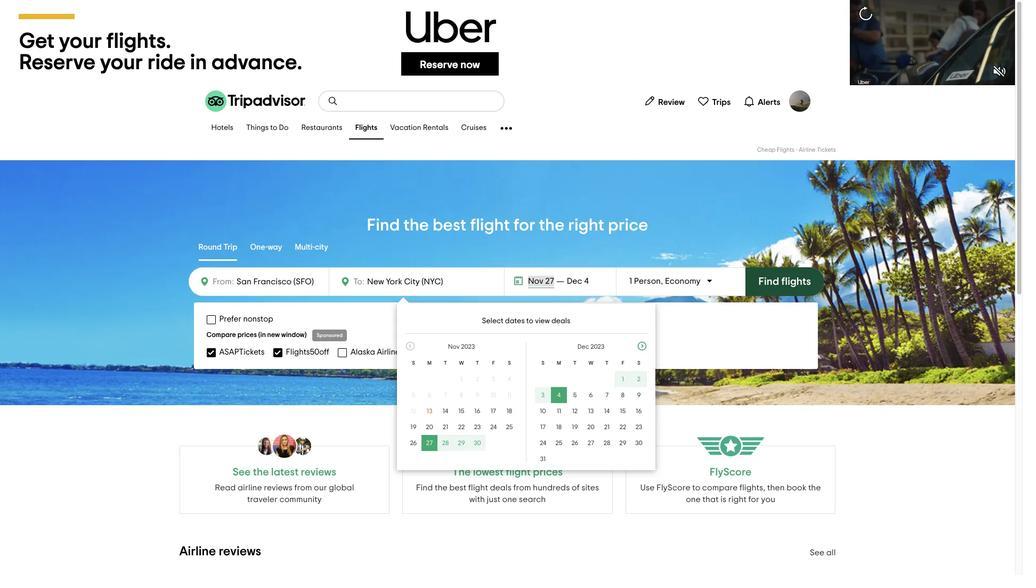 Task type: vqa. For each thing, say whether or not it's contained in the screenshot.
Condominium/Apartment
no



Task type: describe. For each thing, give the bounding box(es) containing it.
flights,
[[740, 484, 766, 493]]

things
[[246, 124, 269, 132]]

1 21 from the left
[[443, 424, 448, 431]]

round
[[199, 243, 222, 251]]

all for select all
[[589, 348, 598, 357]]

trips link
[[694, 91, 735, 112]]

1 person , economy
[[630, 277, 701, 286]]

deals for flight
[[490, 484, 512, 493]]

asaptickets
[[219, 348, 265, 356]]

nov for nov 2023
[[448, 344, 460, 350]]

tickets
[[817, 147, 836, 153]]

0 vertical spatial right
[[568, 217, 605, 234]]

include
[[525, 316, 552, 324]]

1 horizontal spatial 10
[[540, 408, 546, 415]]

select for select dates to view deals
[[482, 318, 504, 325]]

2 28 from the left
[[604, 440, 611, 447]]

0 horizontal spatial airline
[[179, 546, 216, 559]]

all for see all
[[827, 549, 836, 558]]

trip
[[223, 243, 237, 251]]

0 vertical spatial airline
[[799, 147, 816, 153]]

1 2 from the left
[[476, 376, 479, 383]]

window)
[[281, 332, 307, 339]]

2 22 from the left
[[620, 424, 627, 431]]

1 5 from the left
[[412, 392, 415, 399]]

airline
[[238, 484, 262, 493]]

airline reviews link
[[179, 546, 261, 559]]

find the best flight deals from hundreds of sites with just one search
[[416, 484, 599, 504]]

1 7 from the left
[[444, 392, 447, 399]]

2023 for nov 2023
[[461, 344, 475, 350]]

cruises
[[461, 124, 487, 132]]

2 5 from the left
[[573, 392, 577, 399]]

include nearby airports
[[525, 316, 611, 324]]

book
[[787, 484, 807, 493]]

0 horizontal spatial 27
[[426, 440, 433, 447]]

trips
[[712, 98, 731, 106]]

lowest
[[473, 468, 504, 478]]

,
[[661, 277, 663, 286]]

0 vertical spatial flyscore
[[710, 468, 752, 478]]

see all
[[810, 549, 836, 558]]

then
[[768, 484, 785, 493]]

airlines
[[377, 348, 404, 356]]

w for nov
[[459, 361, 464, 366]]

0 horizontal spatial 1
[[461, 376, 463, 383]]

from inside find the best flight deals from hundreds of sites with just one search
[[514, 484, 531, 493]]

4 s from the left
[[638, 361, 641, 366]]

select for select all
[[563, 348, 587, 357]]

2 21 from the left
[[604, 424, 610, 431]]

flight for for
[[470, 217, 510, 234]]

0 horizontal spatial 3
[[492, 376, 495, 383]]

1 26 from the left
[[410, 440, 417, 447]]

2 horizontal spatial 1
[[630, 277, 632, 286]]

compare
[[207, 332, 236, 339]]

find the best flight for the right price
[[367, 217, 648, 234]]

1 vertical spatial 18
[[556, 424, 562, 431]]

2 9 from the left
[[637, 392, 641, 399]]

2 16 from the left
[[636, 408, 642, 415]]

1 horizontal spatial 1
[[622, 376, 624, 383]]

1 s from the left
[[412, 361, 415, 366]]

0 vertical spatial to
[[270, 124, 278, 132]]

2 14 from the left
[[604, 408, 610, 415]]

1 14 from the left
[[443, 408, 448, 415]]

2023 for dec 2023
[[591, 344, 605, 350]]

dec for dec 4
[[567, 277, 583, 286]]

1 horizontal spatial 27
[[546, 277, 554, 286]]

1 vertical spatial flights
[[777, 147, 795, 153]]

1 12 from the left
[[411, 408, 416, 415]]

sites
[[582, 484, 599, 493]]

1 22 from the left
[[458, 424, 465, 431]]

see for see the latest reviews
[[233, 468, 251, 478]]

f for dec 2023
[[622, 361, 625, 366]]

economy
[[665, 277, 701, 286]]

hundreds
[[533, 484, 570, 493]]

from inside read airline reviews from our global traveler community
[[294, 484, 312, 493]]

cheap flights - airline tickets
[[757, 147, 836, 153]]

ladybug
[[513, 348, 546, 356]]

find for find the best flight deals from hundreds of sites with just one search
[[416, 484, 433, 493]]

(in
[[258, 332, 266, 339]]

compare prices (in new window)
[[207, 332, 307, 339]]

1 vertical spatial 11
[[557, 408, 561, 415]]

0 vertical spatial 11
[[507, 392, 512, 399]]

price
[[608, 217, 648, 234]]

2 8 from the left
[[621, 392, 625, 399]]

traveler community
[[247, 496, 322, 504]]

hotels link
[[205, 117, 240, 140]]

unpublishedflight
[[425, 348, 491, 356]]

profile picture image
[[789, 91, 811, 112]]

select dates to view deals
[[482, 318, 571, 325]]

1 horizontal spatial 25
[[556, 440, 563, 447]]

dec 2023
[[578, 344, 605, 350]]

that
[[703, 496, 719, 504]]

read airline reviews from our global traveler community
[[215, 484, 354, 504]]

prices
[[238, 332, 257, 339]]

flight prices
[[506, 468, 563, 478]]

vacation
[[390, 124, 422, 132]]

2 vertical spatial 4
[[558, 392, 561, 399]]

see all link
[[810, 549, 836, 558]]

4 t from the left
[[606, 361, 609, 366]]

to:
[[353, 278, 365, 286]]

dec 4
[[567, 277, 589, 286]]

select all
[[563, 348, 598, 357]]

0 vertical spatial 18
[[507, 408, 512, 415]]

one-way link
[[250, 236, 282, 261]]

1 28 from the left
[[442, 440, 449, 447]]

new
[[267, 332, 280, 339]]

2 12 from the left
[[572, 408, 578, 415]]

1 19 from the left
[[411, 424, 417, 431]]

s m t w t f s for dec
[[542, 361, 641, 366]]

for you
[[749, 496, 776, 504]]

0 vertical spatial flights
[[355, 124, 378, 132]]

0 horizontal spatial 4
[[508, 376, 511, 383]]

use
[[641, 484, 655, 493]]

for
[[514, 217, 536, 234]]

the for find the best flight for the right price
[[404, 217, 429, 234]]

alerts link
[[740, 91, 785, 112]]

flights
[[782, 277, 811, 287]]

just
[[487, 496, 501, 504]]

one-way
[[250, 243, 282, 251]]

2 20 from the left
[[588, 424, 595, 431]]

multi-city link
[[295, 236, 328, 261]]

use flyscore to compare flights, then book the one that is right for you
[[641, 484, 821, 504]]

0 vertical spatial 4
[[584, 277, 589, 286]]

hotels
[[211, 124, 233, 132]]

From where? text field
[[234, 275, 322, 289]]

review
[[659, 98, 685, 106]]

things to do link
[[240, 117, 295, 140]]

airports
[[582, 316, 611, 324]]

see the latest reviews
[[233, 468, 336, 478]]

nov 2023
[[448, 344, 475, 350]]

0 horizontal spatial 25
[[506, 424, 513, 431]]

f for nov 2023
[[492, 361, 495, 366]]

flights link
[[349, 117, 384, 140]]

-
[[796, 147, 798, 153]]

airline reviews
[[179, 546, 261, 559]]

deals for view
[[552, 318, 571, 325]]

latest
[[271, 468, 299, 478]]

dec for dec 2023
[[578, 344, 589, 350]]

with
[[469, 496, 485, 504]]

1 vertical spatial 3
[[542, 392, 545, 399]]

one-
[[250, 243, 268, 251]]

prefer nonstop
[[219, 316, 273, 324]]

dates
[[505, 318, 525, 325]]



Task type: locate. For each thing, give the bounding box(es) containing it.
nonstop
[[243, 316, 273, 324]]

compare
[[703, 484, 738, 493]]

city
[[315, 243, 328, 251]]

find inside find flights button
[[759, 277, 780, 287]]

None search field
[[319, 92, 504, 111]]

0 horizontal spatial 20
[[426, 424, 433, 431]]

0 vertical spatial 10
[[491, 392, 497, 399]]

3 t from the left
[[574, 361, 577, 366]]

flights50off
[[286, 348, 329, 356]]

1 16 from the left
[[475, 408, 481, 415]]

2 t from the left
[[476, 361, 479, 366]]

0 horizontal spatial 13
[[427, 408, 432, 415]]

0 vertical spatial 24
[[490, 424, 497, 431]]

0 vertical spatial reviews
[[301, 468, 336, 478]]

1 horizontal spatial 23
[[636, 424, 643, 431]]

1 horizontal spatial m
[[557, 361, 561, 366]]

flight up the "with"
[[469, 484, 488, 493]]

0 horizontal spatial 14
[[443, 408, 448, 415]]

2 s from the left
[[508, 361, 511, 366]]

0 horizontal spatial s m t w t f s
[[412, 361, 511, 366]]

1 vertical spatial flight
[[469, 484, 488, 493]]

2 horizontal spatial 27
[[588, 440, 594, 447]]

find
[[367, 217, 400, 234], [759, 277, 780, 287], [416, 484, 433, 493]]

24 up lowest on the left
[[490, 424, 497, 431]]

1 13 from the left
[[427, 408, 432, 415]]

1 30 from the left
[[474, 440, 481, 447]]

1 horizontal spatial select
[[563, 348, 587, 357]]

0 horizontal spatial 11
[[507, 392, 512, 399]]

1 horizontal spatial 8
[[621, 392, 625, 399]]

s m t w t f s for nov
[[412, 361, 511, 366]]

flights left vacation
[[355, 124, 378, 132]]

0 horizontal spatial to
[[270, 124, 278, 132]]

0 horizontal spatial 19
[[411, 424, 417, 431]]

22
[[458, 424, 465, 431], [620, 424, 627, 431]]

the inside find the best flight deals from hundreds of sites with just one search
[[435, 484, 448, 493]]

restaurants
[[301, 124, 343, 132]]

2 vertical spatial reviews
[[219, 546, 261, 559]]

31
[[540, 456, 546, 463]]

to for select dates to view deals
[[527, 318, 534, 325]]

1 vertical spatial right
[[729, 496, 747, 504]]

1 horizontal spatial 5
[[573, 392, 577, 399]]

do
[[279, 124, 289, 132]]

all
[[589, 348, 598, 357], [827, 549, 836, 558]]

0 horizontal spatial from
[[294, 484, 312, 493]]

1 29 from the left
[[458, 440, 465, 447]]

to for use flyscore to compare flights, then book the one that is right for you
[[693, 484, 701, 493]]

10
[[491, 392, 497, 399], [540, 408, 546, 415]]

1 vertical spatial 10
[[540, 408, 546, 415]]

to inside use flyscore to compare flights, then book the one that is right for you
[[693, 484, 701, 493]]

sponsored
[[317, 333, 343, 339]]

from up one search
[[514, 484, 531, 493]]

1 horizontal spatial 18
[[556, 424, 562, 431]]

1 vertical spatial flyscore
[[657, 484, 691, 493]]

1 8 from the left
[[460, 392, 463, 399]]

6 down unpublishedflight
[[428, 392, 432, 399]]

1 horizontal spatial 22
[[620, 424, 627, 431]]

best for deals
[[450, 484, 467, 493]]

0 horizontal spatial 9
[[476, 392, 480, 399]]

1 from from the left
[[294, 484, 312, 493]]

1 vertical spatial best
[[450, 484, 467, 493]]

best inside find the best flight deals from hundreds of sites with just one search
[[450, 484, 467, 493]]

1 horizontal spatial 20
[[588, 424, 595, 431]]

of
[[572, 484, 580, 493]]

0 horizontal spatial 5
[[412, 392, 415, 399]]

2 2 from the left
[[638, 376, 641, 383]]

dec right nov 27
[[567, 277, 583, 286]]

0 horizontal spatial 21
[[443, 424, 448, 431]]

0 horizontal spatial right
[[568, 217, 605, 234]]

1 horizontal spatial 28
[[604, 440, 611, 447]]

1 w from the left
[[459, 361, 464, 366]]

one
[[686, 496, 701, 504]]

2 w from the left
[[589, 361, 594, 366]]

flight inside find the best flight deals from hundreds of sites with just one search
[[469, 484, 488, 493]]

view
[[535, 318, 550, 325]]

1 horizontal spatial right
[[729, 496, 747, 504]]

nearby
[[554, 316, 580, 324]]

0 horizontal spatial 26
[[410, 440, 417, 447]]

0 horizontal spatial nov
[[448, 344, 460, 350]]

0 vertical spatial dec
[[567, 277, 583, 286]]

3 s from the left
[[542, 361, 545, 366]]

21
[[443, 424, 448, 431], [604, 424, 610, 431]]

1
[[630, 277, 632, 286], [461, 376, 463, 383], [622, 376, 624, 383]]

the for see the latest reviews
[[253, 468, 269, 478]]

2 m from the left
[[557, 361, 561, 366]]

dec down airports at the right of the page
[[578, 344, 589, 350]]

is
[[721, 496, 727, 504]]

review link
[[640, 91, 689, 112]]

the lowest flight prices
[[453, 468, 563, 478]]

24
[[490, 424, 497, 431], [540, 440, 546, 447]]

0 horizontal spatial 24
[[490, 424, 497, 431]]

0 horizontal spatial all
[[589, 348, 598, 357]]

0 horizontal spatial 6
[[428, 392, 432, 399]]

deals inside find the best flight deals from hundreds of sites with just one search
[[490, 484, 512, 493]]

0 horizontal spatial 7
[[444, 392, 447, 399]]

23
[[474, 424, 481, 431], [636, 424, 643, 431]]

1 horizontal spatial 21
[[604, 424, 610, 431]]

find for find flights
[[759, 277, 780, 287]]

1 horizontal spatial w
[[589, 361, 594, 366]]

prefer
[[219, 316, 242, 324]]

2 15 from the left
[[620, 408, 626, 415]]

s m t w t f s down unpublishedflight
[[412, 361, 511, 366]]

to up one
[[693, 484, 701, 493]]

6 down select all
[[589, 392, 593, 399]]

17
[[491, 408, 496, 415], [541, 424, 546, 431]]

see
[[233, 468, 251, 478], [810, 549, 825, 558]]

flyscore up one
[[657, 484, 691, 493]]

read
[[215, 484, 236, 493]]

27
[[546, 277, 554, 286], [426, 440, 433, 447], [588, 440, 594, 447]]

best for for
[[433, 217, 467, 234]]

1 horizontal spatial 14
[[604, 408, 610, 415]]

2 7 from the left
[[606, 392, 609, 399]]

1 horizontal spatial from
[[514, 484, 531, 493]]

select left the dates
[[482, 318, 504, 325]]

1 vertical spatial reviews
[[264, 484, 293, 493]]

1 vertical spatial nov
[[448, 344, 460, 350]]

2 horizontal spatial find
[[759, 277, 780, 287]]

2 13 from the left
[[588, 408, 594, 415]]

round trip link
[[199, 236, 237, 261]]

29
[[458, 440, 465, 447], [620, 440, 627, 447]]

global
[[329, 484, 354, 493]]

vacation rentals
[[390, 124, 449, 132]]

flyscore up compare
[[710, 468, 752, 478]]

w for dec
[[589, 361, 594, 366]]

s m t w t f s down select all
[[542, 361, 641, 366]]

person
[[634, 277, 661, 286]]

1 horizontal spatial find
[[416, 484, 433, 493]]

1 horizontal spatial 3
[[542, 392, 545, 399]]

1 23 from the left
[[474, 424, 481, 431]]

to left do
[[270, 124, 278, 132]]

restaurants link
[[295, 117, 349, 140]]

2 30 from the left
[[636, 440, 643, 447]]

1 vertical spatial find
[[759, 277, 780, 287]]

0 horizontal spatial flights
[[355, 124, 378, 132]]

right right the is
[[729, 496, 747, 504]]

1 9 from the left
[[476, 392, 480, 399]]

1 2023 from the left
[[461, 344, 475, 350]]

7
[[444, 392, 447, 399], [606, 392, 609, 399]]

flight
[[470, 217, 510, 234], [469, 484, 488, 493]]

8
[[460, 392, 463, 399], [621, 392, 625, 399]]

one search
[[502, 496, 546, 504]]

things to do
[[246, 124, 289, 132]]

1 horizontal spatial s m t w t f s
[[542, 361, 641, 366]]

reviews
[[301, 468, 336, 478], [264, 484, 293, 493], [219, 546, 261, 559]]

best
[[433, 217, 467, 234], [450, 484, 467, 493]]

4
[[584, 277, 589, 286], [508, 376, 511, 383], [558, 392, 561, 399]]

see for see all
[[810, 549, 825, 558]]

26
[[410, 440, 417, 447], [572, 440, 579, 447]]

2 horizontal spatial reviews
[[301, 468, 336, 478]]

1 horizontal spatial deals
[[552, 318, 571, 325]]

our
[[314, 484, 327, 493]]

2
[[476, 376, 479, 383], [638, 376, 641, 383]]

2023
[[461, 344, 475, 350], [591, 344, 605, 350]]

right inside use flyscore to compare flights, then book the one that is right for you
[[729, 496, 747, 504]]

1 horizontal spatial 24
[[540, 440, 546, 447]]

1 t from the left
[[444, 361, 447, 366]]

0 horizontal spatial 12
[[411, 408, 416, 415]]

0 horizontal spatial 2023
[[461, 344, 475, 350]]

the
[[453, 468, 471, 478]]

find flights
[[759, 277, 811, 287]]

1 horizontal spatial 30
[[636, 440, 643, 447]]

1 6 from the left
[[428, 392, 432, 399]]

tripadvisor image
[[205, 91, 305, 112]]

2 23 from the left
[[636, 424, 643, 431]]

2 2023 from the left
[[591, 344, 605, 350]]

rentals
[[423, 124, 449, 132]]

0 vertical spatial deals
[[552, 318, 571, 325]]

0 vertical spatial 17
[[491, 408, 496, 415]]

0 vertical spatial best
[[433, 217, 467, 234]]

nov
[[528, 277, 544, 286], [448, 344, 460, 350]]

search image
[[328, 96, 338, 107]]

1 horizontal spatial 2023
[[591, 344, 605, 350]]

24 up the 31
[[540, 440, 546, 447]]

0 vertical spatial nov
[[528, 277, 544, 286]]

12
[[411, 408, 416, 415], [572, 408, 578, 415]]

flight left for
[[470, 217, 510, 234]]

1 horizontal spatial flights
[[777, 147, 795, 153]]

advertisement region
[[0, 0, 1016, 85]]

0 horizontal spatial deals
[[490, 484, 512, 493]]

1 15 from the left
[[459, 408, 465, 415]]

30 up use
[[636, 440, 643, 447]]

1 horizontal spatial 13
[[588, 408, 594, 415]]

2 s m t w t f s from the left
[[542, 361, 641, 366]]

m
[[428, 361, 432, 366], [557, 361, 561, 366]]

deals up just
[[490, 484, 512, 493]]

m down nearby at the right of the page
[[557, 361, 561, 366]]

multi-city
[[295, 243, 328, 251]]

right
[[568, 217, 605, 234], [729, 496, 747, 504]]

0 horizontal spatial 28
[[442, 440, 449, 447]]

find flights button
[[746, 268, 825, 296]]

flyscore inside use flyscore to compare flights, then book the one that is right for you
[[657, 484, 691, 493]]

25 up flight prices
[[556, 440, 563, 447]]

m for nov 2023
[[428, 361, 432, 366]]

flight for deals
[[469, 484, 488, 493]]

0 horizontal spatial f
[[492, 361, 495, 366]]

0 horizontal spatial 18
[[507, 408, 512, 415]]

0 horizontal spatial 2
[[476, 376, 479, 383]]

nov for nov 27
[[528, 277, 544, 286]]

flights left -
[[777, 147, 795, 153]]

cruises link
[[455, 117, 493, 140]]

0 horizontal spatial 29
[[458, 440, 465, 447]]

way
[[268, 243, 282, 251]]

to left "view"
[[527, 318, 534, 325]]

0 horizontal spatial w
[[459, 361, 464, 366]]

vacation rentals link
[[384, 117, 455, 140]]

0 horizontal spatial find
[[367, 217, 400, 234]]

To where? text field
[[365, 275, 463, 289]]

from:
[[213, 278, 234, 286]]

1 horizontal spatial nov
[[528, 277, 544, 286]]

1 vertical spatial deals
[[490, 484, 512, 493]]

0 horizontal spatial 23
[[474, 424, 481, 431]]

2 from from the left
[[514, 484, 531, 493]]

0 vertical spatial all
[[589, 348, 598, 357]]

1 20 from the left
[[426, 424, 433, 431]]

w down unpublishedflight
[[459, 361, 464, 366]]

0 horizontal spatial select
[[482, 318, 504, 325]]

round trip
[[199, 243, 237, 251]]

0 vertical spatial select
[[482, 318, 504, 325]]

alerts
[[758, 98, 781, 106]]

1 horizontal spatial 9
[[637, 392, 641, 399]]

deals right "view"
[[552, 318, 571, 325]]

1 vertical spatial 17
[[541, 424, 546, 431]]

1 m from the left
[[428, 361, 432, 366]]

reviews inside read airline reviews from our global traveler community
[[264, 484, 293, 493]]

28
[[442, 440, 449, 447], [604, 440, 611, 447]]

1 vertical spatial all
[[827, 549, 836, 558]]

find inside find the best flight deals from hundreds of sites with just one search
[[416, 484, 433, 493]]

2 26 from the left
[[572, 440, 579, 447]]

0 horizontal spatial 15
[[459, 408, 465, 415]]

2 19 from the left
[[572, 424, 578, 431]]

3
[[492, 376, 495, 383], [542, 392, 545, 399]]

0 vertical spatial 3
[[492, 376, 495, 383]]

right left price
[[568, 217, 605, 234]]

1 f from the left
[[492, 361, 495, 366]]

30 up lowest on the left
[[474, 440, 481, 447]]

select down include nearby airports
[[563, 348, 587, 357]]

from left our on the left of the page
[[294, 484, 312, 493]]

1 vertical spatial 25
[[556, 440, 563, 447]]

find for find the best flight for the right price
[[367, 217, 400, 234]]

m for dec 2023
[[557, 361, 561, 366]]

the
[[404, 217, 429, 234], [539, 217, 565, 234], [253, 468, 269, 478], [435, 484, 448, 493], [809, 484, 821, 493]]

2 6 from the left
[[589, 392, 593, 399]]

the for find the best flight deals from hundreds of sites with just one search
[[435, 484, 448, 493]]

nov 27
[[528, 277, 554, 286]]

1 s m t w t f s from the left
[[412, 361, 511, 366]]

the inside use flyscore to compare flights, then book the one that is right for you
[[809, 484, 821, 493]]

1 horizontal spatial 7
[[606, 392, 609, 399]]

25 up the lowest flight prices
[[506, 424, 513, 431]]

2 f from the left
[[622, 361, 625, 366]]

1 horizontal spatial 12
[[572, 408, 578, 415]]

2 horizontal spatial 4
[[584, 277, 589, 286]]

alaska airlines
[[351, 348, 404, 356]]

m down unpublishedflight
[[428, 361, 432, 366]]

15
[[459, 408, 465, 415], [620, 408, 626, 415]]

0 horizontal spatial 10
[[491, 392, 497, 399]]

w down select all
[[589, 361, 594, 366]]

2 29 from the left
[[620, 440, 627, 447]]



